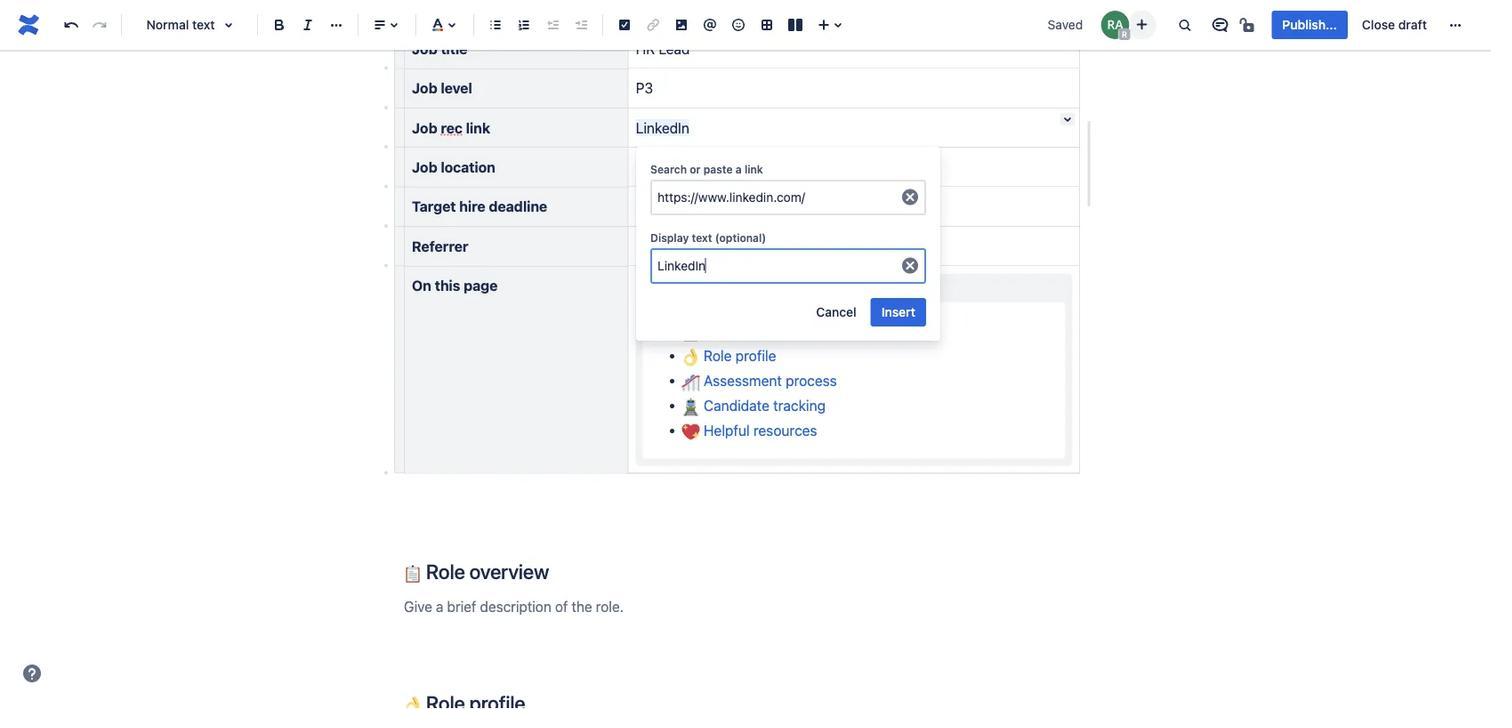 Task type: vqa. For each thing, say whether or not it's contained in the screenshot.
the middle 1
no



Task type: locate. For each thing, give the bounding box(es) containing it.
helpful resources link
[[682, 422, 817, 441]]

0 horizontal spatial :clipboard: image
[[404, 565, 422, 583]]

link right a
[[745, 163, 763, 175]]

contents
[[719, 279, 778, 296]]

on
[[412, 277, 431, 294]]

job location
[[412, 159, 495, 176]]

display text (optional)
[[651, 231, 766, 244]]

assessment process
[[700, 372, 837, 389]]

0 vertical spatial overview
[[736, 322, 793, 339]]

3 job from the top
[[412, 119, 437, 136]]

1 job from the top
[[412, 40, 437, 57]]

2 vertical spatial role
[[426, 560, 465, 584]]

1 horizontal spatial :clipboard: image
[[682, 323, 700, 341]]

text inside popup button
[[192, 17, 215, 32]]

:ok_hand: image
[[404, 696, 422, 709], [404, 696, 422, 709]]

link right rec
[[466, 119, 490, 136]]

1 horizontal spatial :clipboard: image
[[682, 323, 700, 341]]

1 horizontal spatial overview
[[736, 322, 793, 339]]

paste
[[704, 163, 733, 175]]

1 vertical spatial :clipboard: image
[[404, 565, 422, 583]]

2 job from the top
[[412, 80, 437, 96]]

tracking
[[773, 397, 826, 414]]

overview
[[736, 322, 793, 339], [470, 560, 549, 584]]

this
[[435, 277, 460, 294]]

role for :clipboard: image inside the role overview link
[[704, 322, 732, 339]]

align left image
[[369, 14, 391, 36]]

role
[[704, 322, 732, 339], [704, 347, 732, 364], [426, 560, 465, 584]]

assessment
[[704, 372, 782, 389]]

0 horizontal spatial :clipboard: image
[[404, 565, 422, 583]]

4 job from the top
[[412, 159, 437, 176]]

1 vertical spatial role overview
[[422, 560, 549, 584]]

confluence image
[[14, 11, 43, 39], [14, 11, 43, 39]]

job
[[412, 40, 437, 57], [412, 80, 437, 96], [412, 119, 437, 136], [412, 159, 437, 176]]

text inside editable content region
[[692, 231, 712, 244]]

job left title
[[412, 40, 437, 57]]

level
[[441, 80, 472, 96]]

invite to edit image
[[1131, 14, 1153, 35]]

role profile
[[700, 347, 776, 364]]

table of contents
[[664, 279, 778, 296]]

0 vertical spatial :clipboard: image
[[682, 323, 700, 341]]

target hire deadline
[[412, 198, 547, 215]]

table
[[664, 279, 699, 296]]

cancel
[[816, 305, 857, 319]]

job up target in the top of the page
[[412, 159, 437, 176]]

text down "2023"
[[692, 231, 712, 244]]

insert
[[882, 305, 916, 319]]

display
[[651, 231, 689, 244]]

0 horizontal spatial text
[[192, 17, 215, 32]]

0 vertical spatial :clipboard: image
[[682, 323, 700, 341]]

1 vertical spatial text
[[692, 231, 712, 244]]

1 vertical spatial overview
[[470, 560, 549, 584]]

0 vertical spatial link
[[466, 119, 490, 136]]

action item image
[[614, 14, 635, 36]]

1 horizontal spatial link
[[745, 163, 763, 175]]

job for job rec link
[[412, 119, 437, 136]]

:clipboard: image
[[682, 323, 700, 341], [404, 565, 422, 583]]

referrer
[[412, 238, 469, 255]]

candidate tracking
[[700, 397, 826, 414]]

0 vertical spatial role
[[704, 322, 732, 339]]

undo ⌘z image
[[61, 14, 82, 36]]

table image
[[756, 14, 778, 36]]

job left level
[[412, 80, 437, 96]]

:tram: image
[[682, 398, 700, 416]]

candidate tracking link
[[682, 397, 826, 416]]

text right normal at the top left
[[192, 17, 215, 32]]

page
[[464, 277, 498, 294]]

more formatting image
[[326, 14, 347, 36]]

or
[[690, 163, 701, 175]]

overview for :clipboard: image to the left
[[470, 560, 549, 584]]

link image
[[643, 14, 664, 36]]

find and replace image
[[1174, 14, 1195, 36]]

candidate
[[704, 397, 770, 414]]

:clipboard: image
[[682, 323, 700, 341], [404, 565, 422, 583]]

oct
[[640, 198, 664, 215]]

cancel button
[[806, 298, 867, 327]]

job for job title
[[412, 40, 437, 57]]

comment icon image
[[1210, 14, 1231, 36]]

bullet list ⌘⇧8 image
[[485, 14, 506, 36]]

:sparkling_heart: image
[[682, 423, 700, 441]]

hr
[[636, 40, 655, 57]]

outdent ⇧tab image
[[542, 14, 563, 36]]

oct 27, 2023
[[640, 198, 723, 215]]

role overview link
[[682, 322, 793, 341]]

text for normal
[[192, 17, 215, 32]]

:roller_coaster: image
[[682, 373, 700, 391]]

0 vertical spatial role overview
[[700, 322, 793, 339]]

of
[[703, 279, 716, 296]]

text
[[192, 17, 215, 32], [692, 231, 712, 244]]

insert button
[[871, 298, 926, 327]]

:ok_hand: image
[[682, 348, 700, 366], [682, 348, 700, 366]]

lead
[[659, 40, 690, 57]]

close draft
[[1362, 17, 1427, 32]]

text for display
[[692, 231, 712, 244]]

normal text button
[[129, 5, 250, 44]]

redo ⌘⇧z image
[[89, 14, 110, 36]]

job left rec
[[412, 119, 437, 136]]

ruby anderson image
[[1101, 11, 1130, 39]]

bold ⌘b image
[[269, 14, 290, 36]]

0 horizontal spatial overview
[[470, 560, 549, 584]]

0 vertical spatial text
[[192, 17, 215, 32]]

1 horizontal spatial text
[[692, 231, 712, 244]]

publish... button
[[1272, 11, 1348, 39]]

editable content region
[[376, 0, 1109, 709]]

0 horizontal spatial role overview
[[422, 560, 549, 584]]

saved
[[1048, 17, 1083, 32]]

:clipboard: image inside role overview link
[[682, 323, 700, 341]]

title
[[441, 40, 468, 57]]

role overview
[[700, 322, 793, 339], [422, 560, 549, 584]]

link
[[466, 119, 490, 136], [745, 163, 763, 175]]



Task type: describe. For each thing, give the bounding box(es) containing it.
close
[[1362, 17, 1395, 32]]

a
[[736, 163, 742, 175]]

italic ⌘i image
[[297, 14, 319, 36]]

resources
[[754, 422, 817, 439]]

Search or paste a link field
[[652, 182, 900, 214]]

2023
[[689, 198, 723, 215]]

normal text
[[146, 17, 215, 32]]

more image
[[1445, 14, 1467, 36]]

helpful resources
[[700, 422, 817, 439]]

draft
[[1399, 17, 1427, 32]]

27,
[[667, 198, 686, 215]]

location
[[441, 159, 495, 176]]

indent tab image
[[570, 14, 592, 36]]

layouts image
[[785, 14, 806, 36]]

profile
[[736, 347, 776, 364]]

job for job level
[[412, 80, 437, 96]]

rec
[[441, 119, 463, 136]]

job for job location
[[412, 159, 437, 176]]

0 horizontal spatial link
[[466, 119, 490, 136]]

:sparkling_heart: image
[[682, 423, 700, 441]]

:clipboard: image inside role overview link
[[682, 323, 700, 341]]

1 vertical spatial link
[[745, 163, 763, 175]]

job title
[[412, 40, 468, 57]]

job level
[[412, 80, 472, 96]]

clear link image
[[900, 186, 921, 208]]

clear text image
[[900, 255, 921, 276]]

search
[[651, 163, 687, 175]]

1 vertical spatial role
[[704, 347, 732, 364]]

no restrictions image
[[1238, 14, 1260, 36]]

help image
[[21, 663, 43, 684]]

1 vertical spatial :clipboard: image
[[404, 565, 422, 583]]

deadline
[[489, 198, 547, 215]]

close draft button
[[1352, 11, 1438, 39]]

p3
[[636, 80, 653, 96]]

:roller_coaster: image
[[682, 373, 700, 391]]

job rec link
[[412, 119, 490, 136]]

hr lead
[[636, 40, 690, 57]]

mention image
[[699, 14, 721, 36]]

table of contents image
[[643, 277, 664, 299]]

role for :clipboard: image to the left
[[426, 560, 465, 584]]

1 horizontal spatial role overview
[[700, 322, 793, 339]]

helpful
[[704, 422, 750, 439]]

normal
[[146, 17, 189, 32]]

numbered list ⌘⇧7 image
[[513, 14, 535, 36]]

(optional)
[[715, 231, 766, 244]]

overview for :clipboard: image inside the role overview link
[[736, 322, 793, 339]]

Display text (optional) field
[[652, 250, 900, 282]]

:tram: image
[[682, 398, 700, 416]]

target
[[412, 198, 456, 215]]

add image, video, or file image
[[671, 14, 692, 36]]

assessment process link
[[682, 372, 837, 391]]

publish...
[[1283, 17, 1337, 32]]

search or paste a link
[[651, 163, 763, 175]]

on this page
[[412, 277, 498, 294]]

process
[[786, 372, 837, 389]]

role profile link
[[682, 347, 776, 366]]

emoji image
[[728, 14, 749, 36]]

hire
[[459, 198, 486, 215]]



